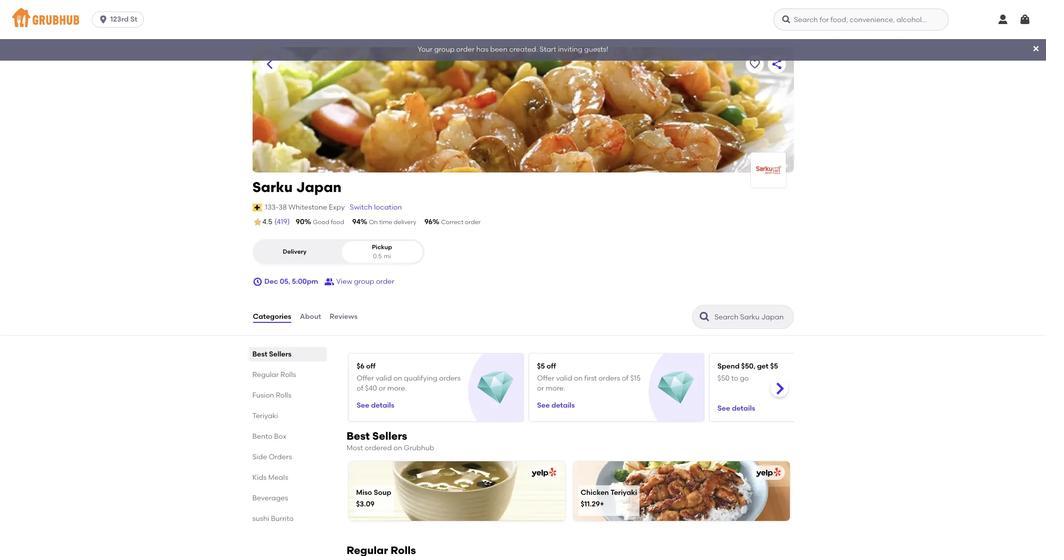 Task type: describe. For each thing, give the bounding box(es) containing it.
to
[[732, 374, 739, 382]]

$50
[[718, 374, 730, 382]]

teriyaki inside chicken teriyaki $11.29 +
[[611, 488, 637, 497]]

dec 05, 5:00pm
[[265, 277, 318, 286]]

more. for first
[[546, 384, 566, 393]]

best for best sellers most ordered on grubhub
[[347, 430, 370, 442]]

miso
[[356, 488, 372, 497]]

beverages tab
[[253, 493, 323, 504]]

chicken teriyaki $11.29 +
[[581, 488, 637, 509]]

view group order button
[[324, 273, 395, 291]]

pickup
[[372, 244, 392, 251]]

or for $5 off
[[537, 384, 544, 393]]

0.5
[[373, 253, 382, 260]]

see details for $50 to go
[[718, 404, 756, 412]]

details for offer valid on qualifying orders of $40 or more.
[[371, 401, 395, 409]]

promo image for offer valid on first orders of $15 or more.
[[658, 370, 694, 406]]

box
[[274, 432, 287, 441]]

chicken
[[581, 488, 609, 497]]

japan
[[296, 179, 342, 196]]

see details for offer valid on qualifying orders of $40 or more.
[[357, 401, 395, 409]]

soup
[[374, 488, 391, 497]]

details for $50 to go
[[732, 404, 756, 412]]

133-38 whitestone expy button
[[265, 202, 345, 213]]

$3.09
[[356, 500, 375, 509]]

switch location button
[[349, 202, 403, 213]]

123rd st button
[[92, 12, 148, 28]]

best sellers most ordered on grubhub
[[347, 430, 434, 452]]

go
[[740, 374, 749, 382]]

regular
[[253, 371, 279, 379]]

location
[[374, 203, 402, 211]]

+
[[600, 500, 604, 509]]

sushi burrito
[[253, 515, 294, 523]]

fusion
[[253, 391, 274, 400]]

offer for $5
[[537, 374, 555, 382]]

123rd st
[[110, 15, 137, 24]]

$6
[[357, 362, 365, 371]]

orders for first
[[599, 374, 620, 382]]

sushi burrito tab
[[253, 514, 323, 524]]

people icon image
[[324, 277, 334, 287]]

Search Sarku Japan search field
[[714, 312, 791, 322]]

grubhub
[[404, 444, 434, 452]]

pickup 0.5 mi
[[372, 244, 392, 260]]

star icon image
[[253, 217, 263, 227]]

regular rolls tab
[[253, 370, 323, 380]]

38
[[279, 203, 287, 211]]

bento box
[[253, 432, 287, 441]]

about
[[300, 312, 321, 321]]

dec 05, 5:00pm button
[[253, 273, 318, 291]]

05,
[[280, 277, 290, 286]]

or for $6 off
[[379, 384, 386, 393]]

on
[[369, 219, 378, 226]]

on for $6
[[394, 374, 402, 382]]

food
[[331, 219, 344, 226]]

94
[[352, 218, 361, 226]]

reviews button
[[329, 299, 358, 335]]

qualifying
[[404, 374, 438, 382]]

inviting
[[558, 45, 583, 54]]

123rd
[[110, 15, 129, 24]]

been
[[490, 45, 508, 54]]

fusion rolls
[[253, 391, 292, 400]]

spend
[[718, 362, 740, 371]]

sellers for best sellers
[[269, 350, 292, 359]]

side orders
[[253, 453, 292, 461]]

best sellers
[[253, 350, 292, 359]]

$5 inside $5 off offer valid on first orders of $15 or more.
[[537, 362, 545, 371]]

correct order
[[441, 219, 481, 226]]

view group order
[[336, 277, 395, 286]]

$50,
[[742, 362, 756, 371]]

96
[[425, 218, 433, 226]]

spend $50, get $5 $50 to go
[[718, 362, 779, 382]]

view
[[336, 277, 352, 286]]

of for $15
[[622, 374, 629, 382]]

beverages
[[253, 494, 288, 503]]

details for offer valid on first orders of $15 or more.
[[552, 401, 575, 409]]

group for your
[[434, 45, 455, 54]]

see details for offer valid on first orders of $15 or more.
[[537, 401, 575, 409]]

regular rolls
[[253, 371, 296, 379]]

$15
[[631, 374, 641, 382]]

search icon image
[[699, 311, 711, 323]]

4.5
[[263, 218, 273, 226]]

guests!
[[585, 45, 609, 54]]

has
[[477, 45, 489, 54]]

valid for $6 off
[[376, 374, 392, 382]]

main navigation navigation
[[0, 0, 1047, 39]]

delivery
[[283, 248, 307, 255]]

90
[[296, 218, 305, 226]]

mi
[[384, 253, 391, 260]]

subscription pass image
[[253, 204, 263, 212]]

off for $5 off
[[547, 362, 556, 371]]

correct
[[441, 219, 464, 226]]

burrito
[[271, 515, 294, 523]]



Task type: vqa. For each thing, say whether or not it's contained in the screenshot.
the A® within the Chick-Fil-A® Deluxe Sandwich $8.49 +
no



Task type: locate. For each thing, give the bounding box(es) containing it.
see details button down $5 off offer valid on first orders of $15 or more.
[[537, 397, 575, 415]]

rolls up fusion rolls tab
[[281, 371, 296, 379]]

delivery
[[394, 219, 417, 226]]

0 horizontal spatial of
[[357, 384, 364, 393]]

on left qualifying on the bottom of the page
[[394, 374, 402, 382]]

1 horizontal spatial sellers
[[373, 430, 407, 442]]

$6 off offer valid on qualifying orders of $40 or more.
[[357, 362, 461, 393]]

2 $5 from the left
[[771, 362, 779, 371]]

on inside $5 off offer valid on first orders of $15 or more.
[[574, 374, 583, 382]]

save this restaurant image
[[749, 58, 761, 70]]

of for $40
[[357, 384, 364, 393]]

sellers up regular rolls on the left
[[269, 350, 292, 359]]

order
[[457, 45, 475, 54], [465, 219, 481, 226], [376, 277, 395, 286]]

0 horizontal spatial best
[[253, 350, 268, 359]]

1 vertical spatial sellers
[[373, 430, 407, 442]]

0 horizontal spatial offer
[[357, 374, 374, 382]]

details down $40 on the left of page
[[371, 401, 395, 409]]

off inside $6 off offer valid on qualifying orders of $40 or more.
[[366, 362, 376, 371]]

caret left icon image
[[264, 58, 276, 70]]

2 horizontal spatial see details
[[718, 404, 756, 412]]

yelp image for chicken teriyaki
[[754, 468, 781, 478]]

see details button for $50 to go
[[718, 400, 756, 418]]

group right your
[[434, 45, 455, 54]]

1 vertical spatial of
[[357, 384, 364, 393]]

0 horizontal spatial details
[[371, 401, 395, 409]]

1 yelp image from the left
[[530, 468, 556, 478]]

bento
[[253, 432, 272, 441]]

1 vertical spatial svg image
[[253, 277, 263, 287]]

1 horizontal spatial see
[[537, 401, 550, 409]]

your
[[418, 45, 433, 54]]

reviews
[[330, 312, 358, 321]]

valid for $5 off
[[556, 374, 573, 382]]

best inside best sellers most ordered on grubhub
[[347, 430, 370, 442]]

2 promo image from the left
[[658, 370, 694, 406]]

see details button down $40 on the left of page
[[357, 397, 395, 415]]

0 vertical spatial rolls
[[281, 371, 296, 379]]

or inside $6 off offer valid on qualifying orders of $40 or more.
[[379, 384, 386, 393]]

teriyaki
[[253, 412, 278, 420], [611, 488, 637, 497]]

categories button
[[253, 299, 292, 335]]

option group containing pickup
[[253, 239, 425, 265]]

teriyaki right chicken
[[611, 488, 637, 497]]

teriyaki down fusion
[[253, 412, 278, 420]]

orders for qualifying
[[439, 374, 461, 382]]

1 or from the left
[[379, 384, 386, 393]]

0 horizontal spatial valid
[[376, 374, 392, 382]]

$11.29
[[581, 500, 600, 509]]

best for best sellers
[[253, 350, 268, 359]]

off
[[366, 362, 376, 371], [547, 362, 556, 371]]

teriyaki tab
[[253, 411, 323, 421]]

sellers for best sellers most ordered on grubhub
[[373, 430, 407, 442]]

first
[[585, 374, 597, 382]]

1 vertical spatial teriyaki
[[611, 488, 637, 497]]

on for $5
[[574, 374, 583, 382]]

best inside "tab"
[[253, 350, 268, 359]]

details down go
[[732, 404, 756, 412]]

orders
[[269, 453, 292, 461]]

or
[[379, 384, 386, 393], [537, 384, 544, 393]]

rolls for fusion rolls
[[276, 391, 292, 400]]

on right 'ordered'
[[394, 444, 402, 452]]

group
[[434, 45, 455, 54], [354, 277, 375, 286]]

start
[[540, 45, 557, 54]]

kids meals tab
[[253, 472, 323, 483]]

on left first
[[574, 374, 583, 382]]

side
[[253, 453, 267, 461]]

1 vertical spatial rolls
[[276, 391, 292, 400]]

see details button down to
[[718, 400, 756, 418]]

of
[[622, 374, 629, 382], [357, 384, 364, 393]]

ordered
[[365, 444, 392, 452]]

most
[[347, 444, 363, 452]]

sarku
[[253, 179, 293, 196]]

0 vertical spatial of
[[622, 374, 629, 382]]

kids meals
[[253, 473, 288, 482]]

1 valid from the left
[[376, 374, 392, 382]]

1 horizontal spatial more.
[[546, 384, 566, 393]]

1 off from the left
[[366, 362, 376, 371]]

order right correct
[[465, 219, 481, 226]]

2 more. from the left
[[546, 384, 566, 393]]

rolls for regular rolls
[[281, 371, 296, 379]]

0 vertical spatial best
[[253, 350, 268, 359]]

order for your group order has been created. start inviting guests!
[[457, 45, 475, 54]]

1 vertical spatial group
[[354, 277, 375, 286]]

0 vertical spatial svg image
[[1033, 45, 1041, 53]]

0 horizontal spatial yelp image
[[530, 468, 556, 478]]

good food
[[313, 219, 344, 226]]

of inside $5 off offer valid on first orders of $15 or more.
[[622, 374, 629, 382]]

2 orders from the left
[[599, 374, 620, 382]]

best up most
[[347, 430, 370, 442]]

5:00pm
[[292, 277, 318, 286]]

0 horizontal spatial see details button
[[357, 397, 395, 415]]

1 horizontal spatial see details
[[537, 401, 575, 409]]

see details down to
[[718, 404, 756, 412]]

more. inside $6 off offer valid on qualifying orders of $40 or more.
[[388, 384, 407, 393]]

valid
[[376, 374, 392, 382], [556, 374, 573, 382]]

1 horizontal spatial svg image
[[1033, 45, 1041, 53]]

best
[[253, 350, 268, 359], [347, 430, 370, 442]]

order left has
[[457, 45, 475, 54]]

order down mi
[[376, 277, 395, 286]]

fusion rolls tab
[[253, 390, 323, 401]]

2 or from the left
[[537, 384, 544, 393]]

expy
[[329, 203, 345, 211]]

order for view group order
[[376, 277, 395, 286]]

1 horizontal spatial offer
[[537, 374, 555, 382]]

promo image for offer valid on qualifying orders of $40 or more.
[[477, 370, 514, 406]]

1 horizontal spatial group
[[434, 45, 455, 54]]

1 vertical spatial best
[[347, 430, 370, 442]]

kids
[[253, 473, 267, 482]]

2 horizontal spatial see details button
[[718, 400, 756, 418]]

rolls right fusion
[[276, 391, 292, 400]]

on inside best sellers most ordered on grubhub
[[394, 444, 402, 452]]

share icon image
[[771, 58, 783, 70]]

off for $6 off
[[366, 362, 376, 371]]

best up regular
[[253, 350, 268, 359]]

on for best
[[394, 444, 402, 452]]

see details down $40 on the left of page
[[357, 401, 395, 409]]

details down $5 off offer valid on first orders of $15 or more.
[[552, 401, 575, 409]]

see for offer valid on qualifying orders of $40 or more.
[[357, 401, 369, 409]]

$40
[[365, 384, 377, 393]]

1 horizontal spatial $5
[[771, 362, 779, 371]]

svg image inside 123rd st 'button'
[[98, 15, 108, 25]]

of inside $6 off offer valid on qualifying orders of $40 or more.
[[357, 384, 364, 393]]

svg image
[[997, 14, 1010, 26], [1020, 14, 1032, 26], [98, 15, 108, 25], [782, 15, 792, 25]]

details
[[371, 401, 395, 409], [552, 401, 575, 409], [732, 404, 756, 412]]

orders right first
[[599, 374, 620, 382]]

2 yelp image from the left
[[754, 468, 781, 478]]

sarku japan logo image
[[751, 152, 786, 188]]

133-38 whitestone expy
[[265, 203, 345, 211]]

1 promo image from the left
[[477, 370, 514, 406]]

order inside button
[[376, 277, 395, 286]]

orders
[[439, 374, 461, 382], [599, 374, 620, 382]]

$5 inside spend $50, get $5 $50 to go
[[771, 362, 779, 371]]

st
[[130, 15, 137, 24]]

dec
[[265, 277, 278, 286]]

0 horizontal spatial $5
[[537, 362, 545, 371]]

0 horizontal spatial see
[[357, 401, 369, 409]]

1 horizontal spatial details
[[552, 401, 575, 409]]

0 horizontal spatial teriyaki
[[253, 412, 278, 420]]

1 horizontal spatial teriyaki
[[611, 488, 637, 497]]

group for view
[[354, 277, 375, 286]]

2 valid from the left
[[556, 374, 573, 382]]

2 horizontal spatial see
[[718, 404, 731, 412]]

side orders tab
[[253, 452, 323, 462]]

on
[[394, 374, 402, 382], [574, 374, 583, 382], [394, 444, 402, 452]]

yelp image
[[530, 468, 556, 478], [754, 468, 781, 478]]

offer for $6
[[357, 374, 374, 382]]

0 horizontal spatial more.
[[388, 384, 407, 393]]

orders inside $6 off offer valid on qualifying orders of $40 or more.
[[439, 374, 461, 382]]

1 horizontal spatial best
[[347, 430, 370, 442]]

1 horizontal spatial of
[[622, 374, 629, 382]]

meals
[[268, 473, 288, 482]]

0 vertical spatial group
[[434, 45, 455, 54]]

teriyaki inside tab
[[253, 412, 278, 420]]

see for offer valid on first orders of $15 or more.
[[537, 401, 550, 409]]

Search for food, convenience, alcohol... search field
[[774, 9, 949, 31]]

group inside button
[[354, 277, 375, 286]]

0 horizontal spatial or
[[379, 384, 386, 393]]

1 more. from the left
[[388, 384, 407, 393]]

orders inside $5 off offer valid on first orders of $15 or more.
[[599, 374, 620, 382]]

see
[[357, 401, 369, 409], [537, 401, 550, 409], [718, 404, 731, 412]]

1 horizontal spatial valid
[[556, 374, 573, 382]]

bento box tab
[[253, 431, 323, 442]]

whitestone
[[289, 203, 327, 211]]

sarku japan
[[253, 179, 342, 196]]

good
[[313, 219, 330, 226]]

0 vertical spatial sellers
[[269, 350, 292, 359]]

about button
[[299, 299, 322, 335]]

2 vertical spatial order
[[376, 277, 395, 286]]

0 horizontal spatial group
[[354, 277, 375, 286]]

offer left first
[[537, 374, 555, 382]]

see details button for offer valid on qualifying orders of $40 or more.
[[357, 397, 395, 415]]

see details button for offer valid on first orders of $15 or more.
[[537, 397, 575, 415]]

$5 off offer valid on first orders of $15 or more.
[[537, 362, 641, 393]]

1 horizontal spatial promo image
[[658, 370, 694, 406]]

valid inside $5 off offer valid on first orders of $15 or more.
[[556, 374, 573, 382]]

1 vertical spatial order
[[465, 219, 481, 226]]

2 offer from the left
[[537, 374, 555, 382]]

valid inside $6 off offer valid on qualifying orders of $40 or more.
[[376, 374, 392, 382]]

0 horizontal spatial sellers
[[269, 350, 292, 359]]

0 horizontal spatial svg image
[[253, 277, 263, 287]]

sellers inside best sellers most ordered on grubhub
[[373, 430, 407, 442]]

$5
[[537, 362, 545, 371], [771, 362, 779, 371]]

your group order has been created. start inviting guests!
[[418, 45, 609, 54]]

or inside $5 off offer valid on first orders of $15 or more.
[[537, 384, 544, 393]]

yelp image for miso soup
[[530, 468, 556, 478]]

get
[[757, 362, 769, 371]]

best sellers tab
[[253, 349, 323, 360]]

svg image inside dec 05, 5:00pm button
[[253, 277, 263, 287]]

valid left first
[[556, 374, 573, 382]]

(419)
[[275, 218, 290, 226]]

option group
[[253, 239, 425, 265]]

sushi
[[253, 515, 269, 523]]

miso soup $3.09
[[356, 488, 391, 509]]

0 horizontal spatial promo image
[[477, 370, 514, 406]]

on inside $6 off offer valid on qualifying orders of $40 or more.
[[394, 374, 402, 382]]

1 horizontal spatial off
[[547, 362, 556, 371]]

categories
[[253, 312, 291, 321]]

1 horizontal spatial see details button
[[537, 397, 575, 415]]

sellers inside "tab"
[[269, 350, 292, 359]]

group right view
[[354, 277, 375, 286]]

of left $40 on the left of page
[[357, 384, 364, 393]]

of left $15
[[622, 374, 629, 382]]

sellers
[[269, 350, 292, 359], [373, 430, 407, 442]]

more. inside $5 off offer valid on first orders of $15 or more.
[[546, 384, 566, 393]]

0 horizontal spatial see details
[[357, 401, 395, 409]]

time
[[379, 219, 393, 226]]

rolls
[[281, 371, 296, 379], [276, 391, 292, 400]]

0 horizontal spatial orders
[[439, 374, 461, 382]]

1 horizontal spatial yelp image
[[754, 468, 781, 478]]

see for $50 to go
[[718, 404, 731, 412]]

2 horizontal spatial details
[[732, 404, 756, 412]]

promo image
[[477, 370, 514, 406], [658, 370, 694, 406]]

1 orders from the left
[[439, 374, 461, 382]]

offer inside $5 off offer valid on first orders of $15 or more.
[[537, 374, 555, 382]]

orders right qualifying on the bottom of the page
[[439, 374, 461, 382]]

0 horizontal spatial off
[[366, 362, 376, 371]]

on time delivery
[[369, 219, 417, 226]]

created.
[[509, 45, 538, 54]]

0 vertical spatial teriyaki
[[253, 412, 278, 420]]

1 $5 from the left
[[537, 362, 545, 371]]

133-
[[265, 203, 279, 211]]

switch location
[[350, 203, 402, 211]]

switch
[[350, 203, 373, 211]]

offer up $40 on the left of page
[[357, 374, 374, 382]]

more. for qualifying
[[388, 384, 407, 393]]

1 horizontal spatial orders
[[599, 374, 620, 382]]

1 horizontal spatial or
[[537, 384, 544, 393]]

valid up $40 on the left of page
[[376, 374, 392, 382]]

see details down $5 off offer valid on first orders of $15 or more.
[[537, 401, 575, 409]]

off inside $5 off offer valid on first orders of $15 or more.
[[547, 362, 556, 371]]

1 offer from the left
[[357, 374, 374, 382]]

2 off from the left
[[547, 362, 556, 371]]

svg image
[[1033, 45, 1041, 53], [253, 277, 263, 287]]

0 vertical spatial order
[[457, 45, 475, 54]]

sellers up 'ordered'
[[373, 430, 407, 442]]

offer inside $6 off offer valid on qualifying orders of $40 or more.
[[357, 374, 374, 382]]



